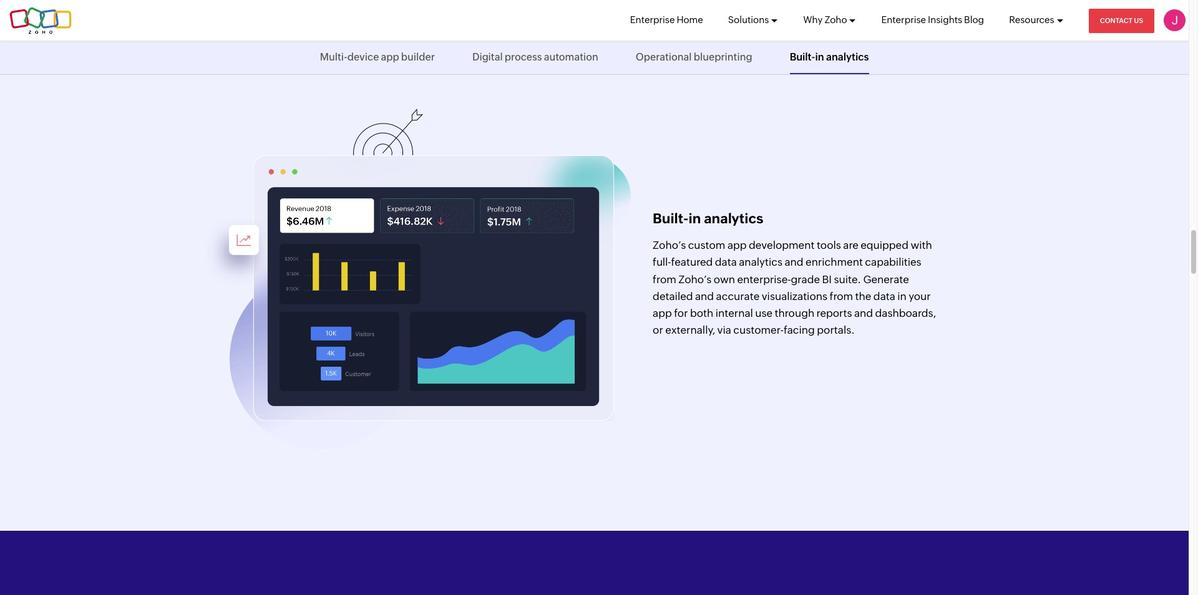 Task type: describe. For each thing, give the bounding box(es) containing it.
1 horizontal spatial from
[[830, 290, 853, 303]]

digital process automation
[[472, 51, 598, 63]]

multi-device app builder
[[320, 51, 435, 63]]

blog
[[964, 14, 984, 25]]

app for custom
[[728, 239, 747, 252]]

zoho's custom app development tools are equipped with full-featured data analytics and enrichment capabilities from zoho's own enterprise-grade bi suite. generate detailed and accurate visualizations from the data in your app for both internal use through reports and dashboards, or externally, via customer-facing portals.
[[653, 239, 936, 336]]

james peterson image
[[1164, 9, 1186, 31]]

builder
[[401, 51, 435, 63]]

enrichment
[[806, 256, 863, 269]]

the
[[855, 290, 871, 303]]

1 vertical spatial in
[[689, 211, 701, 226]]

operational blueprinting
[[636, 51, 752, 63]]

built-in analytics link
[[790, 41, 869, 74]]

contact us
[[1100, 17, 1143, 24]]

0 vertical spatial data
[[715, 256, 737, 269]]

zoho
[[825, 14, 847, 25]]

digital
[[472, 51, 503, 63]]

1 vertical spatial zoho's
[[678, 273, 712, 286]]

in inside "link"
[[815, 51, 824, 63]]

reports
[[817, 307, 852, 319]]

full-
[[653, 256, 671, 269]]

facing
[[784, 324, 815, 336]]

use
[[755, 307, 773, 319]]

1 vertical spatial built-
[[653, 211, 689, 226]]

why
[[803, 14, 823, 25]]

capabilities
[[865, 256, 921, 269]]

multi-device app builder link
[[320, 41, 435, 74]]

enterprise home link
[[630, 0, 703, 40]]

us
[[1134, 17, 1143, 24]]

1 horizontal spatial app
[[653, 307, 672, 319]]

externally,
[[665, 324, 715, 336]]

development
[[749, 239, 815, 252]]

accurate
[[716, 290, 760, 303]]

enterprise for enterprise home
[[630, 14, 675, 25]]

digital process automation link
[[472, 41, 598, 74]]

1 horizontal spatial and
[[785, 256, 804, 269]]

own
[[714, 273, 735, 286]]

resources
[[1009, 14, 1054, 25]]

detailed
[[653, 290, 693, 303]]

contact us link
[[1089, 9, 1154, 33]]

automation
[[544, 51, 598, 63]]

through
[[775, 307, 814, 319]]

portals.
[[817, 324, 855, 336]]

1 vertical spatial data
[[874, 290, 895, 303]]

tools
[[817, 239, 841, 252]]

via
[[717, 324, 731, 336]]

dashboards,
[[875, 307, 936, 319]]

operational blueprinting image
[[580, 0, 959, 52]]

1 vertical spatial and
[[695, 290, 714, 303]]

device
[[347, 51, 379, 63]]

process
[[505, 51, 542, 63]]

zoho enterprise logo image
[[9, 7, 72, 34]]



Task type: locate. For each thing, give the bounding box(es) containing it.
0 horizontal spatial built-
[[653, 211, 689, 226]]

2 vertical spatial analytics
[[739, 256, 783, 269]]

in up custom
[[689, 211, 701, 226]]

1 horizontal spatial in
[[815, 51, 824, 63]]

blueprinting
[[694, 51, 752, 63]]

in down why zoho
[[815, 51, 824, 63]]

enterprise left home
[[630, 14, 675, 25]]

0 vertical spatial in
[[815, 51, 824, 63]]

enterprise
[[630, 14, 675, 25], [881, 14, 926, 25]]

internal
[[716, 307, 753, 319]]

data up own
[[715, 256, 737, 269]]

enterprise left insights
[[881, 14, 926, 25]]

1 horizontal spatial data
[[874, 290, 895, 303]]

1 horizontal spatial enterprise
[[881, 14, 926, 25]]

built- inside "link"
[[790, 51, 815, 63]]

1 horizontal spatial built-
[[790, 51, 815, 63]]

data down generate
[[874, 290, 895, 303]]

analytics inside zoho's custom app development tools are equipped with full-featured data analytics and enrichment capabilities from zoho's own enterprise-grade bi suite. generate detailed and accurate visualizations from the data in your app for both internal use through reports and dashboards, or externally, via customer-facing portals.
[[739, 256, 783, 269]]

1 vertical spatial analytics
[[704, 211, 763, 226]]

2 enterprise from the left
[[881, 14, 926, 25]]

generate
[[863, 273, 909, 286]]

for
[[674, 307, 688, 319]]

grade
[[791, 273, 820, 286]]

from
[[653, 273, 676, 286], [830, 290, 853, 303]]

home
[[677, 14, 703, 25]]

analytics
[[826, 51, 869, 63], [704, 211, 763, 226], [739, 256, 783, 269]]

featured
[[671, 256, 713, 269]]

2 vertical spatial in
[[898, 290, 907, 303]]

0 vertical spatial and
[[785, 256, 804, 269]]

zoho's down featured
[[678, 273, 712, 286]]

0 horizontal spatial from
[[653, 273, 676, 286]]

both
[[690, 307, 713, 319]]

built-in analytics
[[790, 51, 869, 63], [653, 211, 763, 226]]

from down suite.
[[830, 290, 853, 303]]

enterprise inside 'link'
[[630, 14, 675, 25]]

2 vertical spatial and
[[854, 307, 873, 319]]

2 horizontal spatial app
[[728, 239, 747, 252]]

in inside zoho's custom app development tools are equipped with full-featured data analytics and enrichment capabilities from zoho's own enterprise-grade bi suite. generate detailed and accurate visualizations from the data in your app for both internal use through reports and dashboards, or externally, via customer-facing portals.
[[898, 290, 907, 303]]

and up both
[[695, 290, 714, 303]]

analytics down the zoho
[[826, 51, 869, 63]]

are
[[843, 239, 859, 252]]

your
[[909, 290, 931, 303]]

custom
[[688, 239, 725, 252]]

0 vertical spatial built-
[[790, 51, 815, 63]]

2 vertical spatial app
[[653, 307, 672, 319]]

1 enterprise from the left
[[630, 14, 675, 25]]

operational blueprinting link
[[636, 41, 752, 74]]

enterprise-
[[737, 273, 791, 286]]

bi
[[822, 273, 832, 286]]

built-
[[790, 51, 815, 63], [653, 211, 689, 226]]

app right custom
[[728, 239, 747, 252]]

0 horizontal spatial and
[[695, 290, 714, 303]]

and
[[785, 256, 804, 269], [695, 290, 714, 303], [854, 307, 873, 319]]

insights
[[928, 14, 962, 25]]

0 vertical spatial built-in analytics
[[790, 51, 869, 63]]

suite.
[[834, 273, 861, 286]]

solutions
[[728, 14, 769, 25]]

2 horizontal spatial and
[[854, 307, 873, 319]]

app up or
[[653, 307, 672, 319]]

and up grade
[[785, 256, 804, 269]]

built- down why
[[790, 51, 815, 63]]

in
[[815, 51, 824, 63], [689, 211, 701, 226], [898, 290, 907, 303]]

enterprise insights blog
[[881, 14, 984, 25]]

why zoho
[[803, 14, 847, 25]]

built-in analytics down why zoho
[[790, 51, 869, 63]]

1 vertical spatial from
[[830, 290, 853, 303]]

1 vertical spatial built-in analytics
[[653, 211, 763, 226]]

built-in analytics up custom
[[653, 211, 763, 226]]

0 horizontal spatial data
[[715, 256, 737, 269]]

or
[[653, 324, 663, 336]]

app for device
[[381, 51, 399, 63]]

0 vertical spatial analytics
[[826, 51, 869, 63]]

equipped
[[861, 239, 909, 252]]

and down the the
[[854, 307, 873, 319]]

0 horizontal spatial in
[[689, 211, 701, 226]]

app right device
[[381, 51, 399, 63]]

enterprise insights blog link
[[881, 0, 984, 40]]

analytics up custom
[[704, 211, 763, 226]]

enterprise for enterprise insights blog
[[881, 14, 926, 25]]

2 horizontal spatial in
[[898, 290, 907, 303]]

analytics inside "link"
[[826, 51, 869, 63]]

0 horizontal spatial app
[[381, 51, 399, 63]]

enterprise home
[[630, 14, 703, 25]]

customer-
[[733, 324, 784, 336]]

built-in analytics image
[[229, 108, 631, 450]]

0 vertical spatial from
[[653, 273, 676, 286]]

1 horizontal spatial built-in analytics
[[790, 51, 869, 63]]

1 vertical spatial app
[[728, 239, 747, 252]]

from down full- at right
[[653, 273, 676, 286]]

0 horizontal spatial enterprise
[[630, 14, 675, 25]]

contact
[[1100, 17, 1133, 24]]

multi-
[[320, 51, 347, 63]]

app
[[381, 51, 399, 63], [728, 239, 747, 252], [653, 307, 672, 319]]

data
[[715, 256, 737, 269], [874, 290, 895, 303]]

built- up full- at right
[[653, 211, 689, 226]]

with
[[911, 239, 932, 252]]

visualizations
[[762, 290, 827, 303]]

zoho's up full- at right
[[653, 239, 686, 252]]

zoho's
[[653, 239, 686, 252], [678, 273, 712, 286]]

0 vertical spatial zoho's
[[653, 239, 686, 252]]

operational
[[636, 51, 692, 63]]

in up dashboards,
[[898, 290, 907, 303]]

analytics up enterprise-
[[739, 256, 783, 269]]

0 vertical spatial app
[[381, 51, 399, 63]]

0 horizontal spatial built-in analytics
[[653, 211, 763, 226]]



Task type: vqa. For each thing, say whether or not it's contained in the screenshot.
need in the Can I purchase discounted licenses for users who don't need complete CRM access?
no



